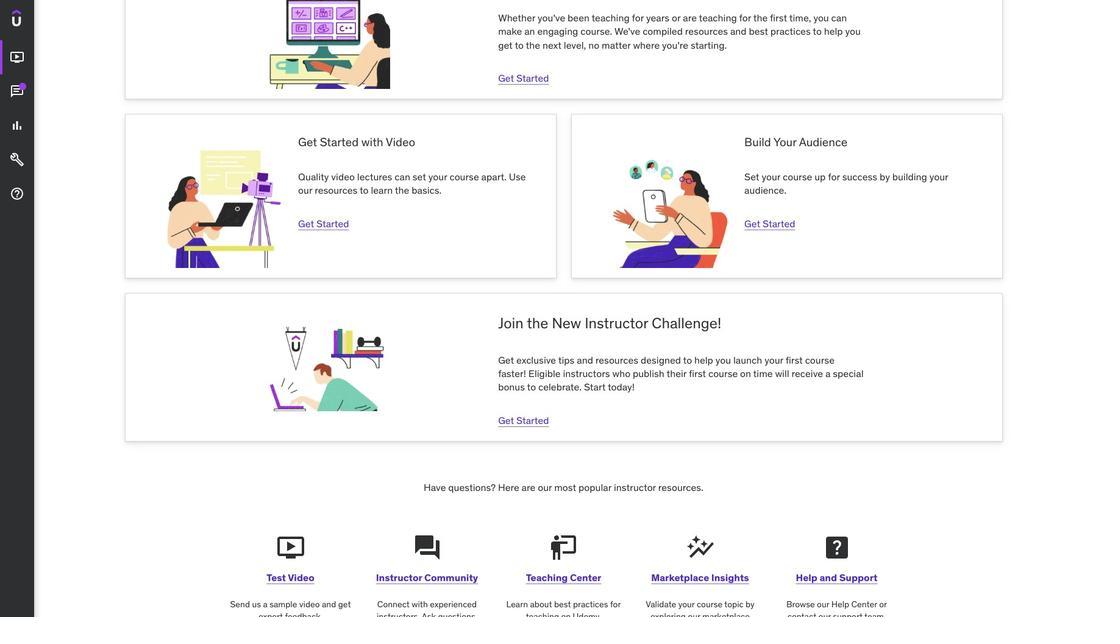 Task type: vqa. For each thing, say whether or not it's contained in the screenshot.
Exclusive
yes



Task type: describe. For each thing, give the bounding box(es) containing it.
build your audience
[[744, 135, 847, 150]]

join the new instructor challenge!
[[498, 314, 721, 333]]

get started for build your audience
[[744, 217, 795, 230]]

teaching inside learn about best practices for teaching on udemy.
[[526, 611, 559, 618]]

the left time,
[[753, 12, 768, 24]]

course inside validate your course topic by exploring our marketplac
[[697, 599, 723, 610]]

first for receive
[[786, 354, 803, 366]]

audience
[[799, 135, 847, 150]]

about
[[530, 599, 552, 610]]

video inside quality video lectures can set your course apart. use our resources to learn the basics.
[[331, 171, 355, 183]]

designed
[[641, 354, 681, 366]]

have
[[424, 482, 446, 494]]

course.
[[581, 25, 612, 37]]

1 vertical spatial are
[[522, 482, 535, 494]]

the right join
[[527, 314, 548, 333]]

1 vertical spatial instructor
[[376, 572, 422, 584]]

help inside browse our help center or contact our support team.
[[831, 599, 849, 610]]

browse
[[786, 599, 815, 610]]

resources inside whether you've been teaching for years or are teaching for the first time, you can make an engaging course. we've compiled resources and best practices to help you get to the next level, no matter where you're starting.
[[685, 25, 728, 37]]

feedback.
[[285, 611, 323, 618]]

our inside validate your course topic by exploring our marketplac
[[688, 611, 700, 618]]

bonus
[[498, 381, 525, 393]]

for for practices
[[610, 599, 621, 610]]

on inside the get exclusive tips and resources designed to help you launch your first course faster! eligible instructors who publish their first course on time will receive a special bonus to celebrate. start today!
[[740, 368, 751, 380]]

new
[[552, 314, 581, 333]]

test
[[267, 572, 286, 584]]

lectures
[[357, 171, 392, 183]]

success
[[842, 171, 877, 183]]

for left time,
[[739, 12, 751, 24]]

0 horizontal spatial help
[[796, 572, 817, 584]]

eligible
[[528, 368, 561, 380]]

get started down next
[[498, 72, 549, 84]]

popular
[[579, 482, 611, 494]]

time,
[[789, 12, 811, 24]]

matter
[[602, 39, 631, 51]]

your inside quality video lectures can set your course apart. use our resources to learn the basics.
[[428, 171, 447, 183]]

marketplace
[[651, 572, 709, 584]]

course down launch
[[708, 368, 738, 380]]

teaching center
[[526, 572, 601, 584]]

our right browse
[[817, 599, 829, 610]]

get for get started link corresponding to build your audience
[[744, 217, 760, 230]]

help inside whether you've been teaching for years or are teaching for the first time, you can make an engaging course. we've compiled resources and best practices to help you get to the next level, no matter where you're starting.
[[824, 25, 843, 37]]

1 medium image from the top
[[10, 84, 24, 99]]

start
[[584, 381, 606, 393]]

get exclusive tips and resources designed to help you launch your first course faster! eligible instructors who publish their first course on time will receive a special bonus to celebrate. start today!
[[498, 354, 864, 393]]

the inside quality video lectures can set your course apart. use our resources to learn the basics.
[[395, 184, 409, 197]]

teaching
[[526, 572, 568, 584]]

been
[[568, 12, 589, 24]]

send
[[230, 599, 250, 610]]

for for teaching
[[632, 12, 644, 24]]

instructors
[[563, 368, 610, 380]]

send us a sample video and get expert feedback.
[[230, 599, 351, 618]]

time
[[753, 368, 773, 380]]

connect with experienced instructors. ask questions
[[369, 599, 485, 618]]

and inside send us a sample video and get expert feedback.
[[322, 599, 336, 610]]

here
[[498, 482, 519, 494]]

faster!
[[498, 368, 526, 380]]

1 vertical spatial you
[[845, 25, 861, 37]]

resources inside the get exclusive tips and resources designed to help you launch your first course faster! eligible instructors who publish their first course on time will receive a special bonus to celebrate. start today!
[[595, 354, 638, 366]]

0 horizontal spatial with
[[361, 135, 383, 150]]

by inside set your course up for success by building your audience.
[[880, 171, 890, 183]]

get for get started with video's get started link
[[298, 217, 314, 230]]

ask
[[422, 611, 436, 618]]

course inside set your course up for success by building your audience.
[[783, 171, 812, 183]]

the down an on the left top of the page
[[526, 39, 540, 51]]

help inside the get exclusive tips and resources designed to help you launch your first course faster! eligible instructors who publish their first course on time will receive a special bonus to celebrate. start today!
[[694, 354, 713, 366]]

or inside whether you've been teaching for years or are teaching for the first time, you can make an engaging course. we've compiled resources and best practices to help you get to the next level, no matter where you're starting.
[[672, 12, 681, 24]]

set your course up for success by building your audience.
[[744, 171, 948, 197]]

starting.
[[691, 39, 727, 51]]

contact
[[787, 611, 816, 618]]

test video
[[267, 572, 314, 584]]

sample
[[270, 599, 297, 610]]

our inside quality video lectures can set your course apart. use our resources to learn the basics.
[[298, 184, 312, 197]]

browse our help center or contact our support team.
[[786, 599, 887, 618]]

challenge!
[[652, 314, 721, 333]]

who
[[612, 368, 630, 380]]

started down next
[[516, 72, 549, 84]]

2 vertical spatial first
[[689, 368, 706, 380]]

we've
[[614, 25, 640, 37]]

validate
[[646, 599, 676, 610]]

get for get started link associated with join the new instructor challenge!
[[498, 414, 514, 427]]

celebrate.
[[538, 381, 582, 393]]

instructor
[[614, 482, 656, 494]]

questions?
[[448, 482, 496, 494]]

learn
[[506, 599, 528, 610]]

where
[[633, 39, 660, 51]]

our right contact
[[818, 611, 831, 618]]

you're
[[662, 39, 688, 51]]

udemy.
[[573, 611, 601, 618]]

set
[[413, 171, 426, 183]]

4 medium image from the top
[[10, 187, 24, 201]]

best inside whether you've been teaching for years or are teaching for the first time, you can make an engaging course. we've compiled resources and best practices to help you get to the next level, no matter where you're starting.
[[749, 25, 768, 37]]

medium image
[[10, 50, 24, 65]]

connect
[[377, 599, 410, 610]]

compiled
[[643, 25, 683, 37]]

video inside send us a sample video and get expert feedback.
[[299, 599, 320, 610]]

on inside learn about best practices for teaching on udemy.
[[561, 611, 571, 618]]

2 medium image from the top
[[10, 118, 24, 133]]

your
[[773, 135, 796, 150]]

validate your course topic by exploring our marketplac
[[646, 599, 755, 618]]

get started link for join the new instructor challenge!
[[498, 414, 549, 427]]

today!
[[608, 381, 635, 393]]

tips
[[558, 354, 574, 366]]

years
[[646, 12, 669, 24]]



Task type: locate. For each thing, give the bounding box(es) containing it.
get down make
[[498, 39, 513, 51]]

instructor right "new" on the right bottom of the page
[[585, 314, 648, 333]]

you've
[[538, 12, 565, 24]]

started down quality
[[316, 217, 349, 230]]

whether
[[498, 12, 535, 24]]

1 vertical spatial practices
[[573, 599, 608, 610]]

learn about best practices for teaching on udemy.
[[506, 599, 621, 618]]

2 vertical spatial resources
[[595, 354, 638, 366]]

get started down audience.
[[744, 217, 795, 230]]

started for join the new instructor challenge!
[[516, 414, 549, 427]]

to
[[813, 25, 822, 37], [515, 39, 524, 51], [360, 184, 369, 197], [683, 354, 692, 366], [527, 381, 536, 393]]

1 horizontal spatial can
[[831, 12, 847, 24]]

get started for join the new instructor challenge!
[[498, 414, 549, 427]]

0 vertical spatial help
[[824, 25, 843, 37]]

can right time,
[[831, 12, 847, 24]]

video
[[386, 135, 415, 150], [288, 572, 314, 584]]

1 vertical spatial help
[[831, 599, 849, 610]]

1 horizontal spatial practices
[[770, 25, 811, 37]]

our right exploring
[[688, 611, 700, 618]]

get down audience.
[[744, 217, 760, 230]]

get started link for get started with video
[[298, 217, 349, 230]]

with
[[361, 135, 383, 150], [412, 599, 428, 610]]

your right building
[[930, 171, 948, 183]]

1 vertical spatial a
[[263, 599, 267, 610]]

or inside browse our help center or contact our support team.
[[879, 599, 887, 610]]

1 horizontal spatial get
[[498, 39, 513, 51]]

0 horizontal spatial are
[[522, 482, 535, 494]]

course left topic
[[697, 599, 723, 610]]

for left the validate
[[610, 599, 621, 610]]

first
[[770, 12, 787, 24], [786, 354, 803, 366], [689, 368, 706, 380]]

can inside quality video lectures can set your course apart. use our resources to learn the basics.
[[395, 171, 410, 183]]

us
[[252, 599, 261, 610]]

0 vertical spatial a
[[825, 368, 831, 380]]

and
[[730, 25, 747, 37], [577, 354, 593, 366], [820, 572, 837, 584], [322, 599, 336, 610]]

1 vertical spatial on
[[561, 611, 571, 618]]

1 horizontal spatial video
[[331, 171, 355, 183]]

for right up on the right top of page
[[828, 171, 840, 183]]

get started
[[498, 72, 549, 84], [298, 217, 349, 230], [744, 217, 795, 230], [498, 414, 549, 427]]

practices inside whether you've been teaching for years or are teaching for the first time, you can make an engaging course. we've compiled resources and best practices to help you get to the next level, no matter where you're starting.
[[770, 25, 811, 37]]

make
[[498, 25, 522, 37]]

0 vertical spatial on
[[740, 368, 751, 380]]

experienced
[[430, 599, 477, 610]]

first left time,
[[770, 12, 787, 24]]

center up team.
[[851, 599, 877, 610]]

set
[[744, 171, 759, 183]]

get up faster!
[[498, 354, 514, 366]]

get down make
[[498, 72, 514, 84]]

exploring
[[650, 611, 686, 618]]

your inside validate your course topic by exploring our marketplac
[[678, 599, 695, 610]]

community
[[424, 572, 478, 584]]

0 vertical spatial you
[[813, 12, 829, 24]]

video right quality
[[331, 171, 355, 183]]

resources up the starting.
[[685, 25, 728, 37]]

0 horizontal spatial teaching
[[526, 611, 559, 618]]

resources down quality
[[315, 184, 357, 197]]

learn
[[371, 184, 393, 197]]

0 vertical spatial video
[[386, 135, 415, 150]]

2 vertical spatial you
[[716, 354, 731, 366]]

use
[[509, 171, 526, 183]]

first right their
[[689, 368, 706, 380]]

get for get started link below next
[[498, 72, 514, 84]]

with up lectures
[[361, 135, 383, 150]]

center inside browse our help center or contact our support team.
[[851, 599, 877, 610]]

1 horizontal spatial teaching
[[592, 12, 630, 24]]

medium image
[[10, 84, 24, 99], [10, 118, 24, 133], [10, 153, 24, 167], [10, 187, 24, 201]]

by right topic
[[746, 599, 755, 610]]

1 horizontal spatial on
[[740, 368, 751, 380]]

0 vertical spatial first
[[770, 12, 787, 24]]

udemy image
[[12, 10, 68, 31]]

launch
[[733, 354, 762, 366]]

help up support
[[831, 599, 849, 610]]

get inside send us a sample video and get expert feedback.
[[338, 599, 351, 610]]

help
[[796, 572, 817, 584], [831, 599, 849, 610]]

for inside set your course up for success by building your audience.
[[828, 171, 840, 183]]

are right here
[[522, 482, 535, 494]]

course up the 'receive'
[[805, 354, 835, 366]]

best
[[749, 25, 768, 37], [554, 599, 571, 610]]

1 horizontal spatial by
[[880, 171, 890, 183]]

for for up
[[828, 171, 840, 183]]

1 horizontal spatial instructor
[[585, 314, 648, 333]]

course left apart.
[[450, 171, 479, 183]]

1 vertical spatial by
[[746, 599, 755, 610]]

1 vertical spatial video
[[299, 599, 320, 610]]

building
[[892, 171, 927, 183]]

are up you're
[[683, 12, 697, 24]]

join
[[498, 314, 524, 333]]

are
[[683, 12, 697, 24], [522, 482, 535, 494]]

resources inside quality video lectures can set your course apart. use our resources to learn the basics.
[[315, 184, 357, 197]]

0 horizontal spatial can
[[395, 171, 410, 183]]

0 vertical spatial or
[[672, 12, 681, 24]]

a
[[825, 368, 831, 380], [263, 599, 267, 610]]

1 horizontal spatial center
[[851, 599, 877, 610]]

exclusive
[[516, 354, 556, 366]]

0 vertical spatial video
[[331, 171, 355, 183]]

basics.
[[412, 184, 442, 197]]

teaching
[[592, 12, 630, 24], [699, 12, 737, 24], [526, 611, 559, 618]]

with up ask
[[412, 599, 428, 610]]

up
[[815, 171, 826, 183]]

a right us
[[263, 599, 267, 610]]

video right test
[[288, 572, 314, 584]]

1 vertical spatial get
[[338, 599, 351, 610]]

instructor up connect
[[376, 572, 422, 584]]

1 horizontal spatial video
[[386, 135, 415, 150]]

our left most
[[538, 482, 552, 494]]

0 vertical spatial resources
[[685, 25, 728, 37]]

receive
[[792, 368, 823, 380]]

quality video lectures can set your course apart. use our resources to learn the basics.
[[298, 171, 526, 197]]

help up browse
[[796, 572, 817, 584]]

0 horizontal spatial video
[[288, 572, 314, 584]]

by
[[880, 171, 890, 183], [746, 599, 755, 610]]

our down quality
[[298, 184, 312, 197]]

an
[[524, 25, 535, 37]]

get started link down audience.
[[744, 217, 795, 230]]

started up quality
[[320, 135, 359, 150]]

video up set
[[386, 135, 415, 150]]

teaching up course.
[[592, 12, 630, 24]]

for up we've
[[632, 12, 644, 24]]

1 vertical spatial best
[[554, 599, 571, 610]]

will
[[775, 368, 789, 380]]

get left connect
[[338, 599, 351, 610]]

0 horizontal spatial instructor
[[376, 572, 422, 584]]

have questions? here are our most popular instructor resources.
[[424, 482, 703, 494]]

1 horizontal spatial help
[[824, 25, 843, 37]]

get down bonus
[[498, 414, 514, 427]]

support
[[839, 572, 878, 584]]

2 horizontal spatial teaching
[[699, 12, 737, 24]]

practices inside learn about best practices for teaching on udemy.
[[573, 599, 608, 610]]

get started link down next
[[498, 72, 549, 84]]

no
[[588, 39, 599, 51]]

started for get started with video
[[316, 217, 349, 230]]

1 horizontal spatial best
[[749, 25, 768, 37]]

get inside whether you've been teaching for years or are teaching for the first time, you can make an engaging course. we've compiled resources and best practices to help you get to the next level, no matter where you're starting.
[[498, 39, 513, 51]]

1 vertical spatial center
[[851, 599, 877, 610]]

teaching down about
[[526, 611, 559, 618]]

1 horizontal spatial or
[[879, 599, 887, 610]]

whether you've been teaching for years or are teaching for the first time, you can make an engaging course. we've compiled resources and best practices to help you get to the next level, no matter where you're starting.
[[498, 12, 861, 51]]

your up exploring
[[678, 599, 695, 610]]

get started link for build your audience
[[744, 217, 795, 230]]

0 horizontal spatial center
[[570, 572, 601, 584]]

or
[[672, 12, 681, 24], [879, 599, 887, 610]]

0 horizontal spatial help
[[694, 354, 713, 366]]

0 horizontal spatial or
[[672, 12, 681, 24]]

can inside whether you've been teaching for years or are teaching for the first time, you can make an engaging course. we've compiled resources and best practices to help you get to the next level, no matter where you're starting.
[[831, 12, 847, 24]]

started down bonus
[[516, 414, 549, 427]]

marketplace insights
[[651, 572, 749, 584]]

instructors.
[[377, 611, 420, 618]]

0 horizontal spatial video
[[299, 599, 320, 610]]

1 vertical spatial first
[[786, 354, 803, 366]]

by left building
[[880, 171, 890, 183]]

0 vertical spatial can
[[831, 12, 847, 24]]

0 horizontal spatial you
[[716, 354, 731, 366]]

instructor community
[[376, 572, 478, 584]]

are inside whether you've been teaching for years or are teaching for the first time, you can make an engaging course. we've compiled resources and best practices to help you get to the next level, no matter where you're starting.
[[683, 12, 697, 24]]

get started down quality
[[298, 217, 349, 230]]

a left special
[[825, 368, 831, 380]]

most
[[554, 482, 576, 494]]

course left up on the right top of page
[[783, 171, 812, 183]]

1 horizontal spatial help
[[831, 599, 849, 610]]

get down quality
[[298, 217, 314, 230]]

0 vertical spatial help
[[796, 572, 817, 584]]

teaching up the starting.
[[699, 12, 737, 24]]

apart.
[[481, 171, 507, 183]]

0 vertical spatial by
[[880, 171, 890, 183]]

insights
[[711, 572, 749, 584]]

a inside the get exclusive tips and resources designed to help you launch your first course faster! eligible instructors who publish their first course on time will receive a special bonus to celebrate. start today!
[[825, 368, 831, 380]]

special
[[833, 368, 864, 380]]

0 vertical spatial with
[[361, 135, 383, 150]]

practices up udemy.
[[573, 599, 608, 610]]

your up will
[[765, 354, 783, 366]]

started for build your audience
[[763, 217, 795, 230]]

their
[[667, 368, 687, 380]]

0 horizontal spatial resources
[[315, 184, 357, 197]]

started down audience.
[[763, 217, 795, 230]]

0 vertical spatial practices
[[770, 25, 811, 37]]

1 vertical spatial can
[[395, 171, 410, 183]]

publish
[[633, 368, 664, 380]]

get
[[498, 72, 514, 84], [298, 135, 317, 150], [298, 217, 314, 230], [744, 217, 760, 230], [498, 354, 514, 366], [498, 414, 514, 427]]

1 horizontal spatial a
[[825, 368, 831, 380]]

get started with video
[[298, 135, 415, 150]]

0 vertical spatial instructor
[[585, 314, 648, 333]]

or up team.
[[879, 599, 887, 610]]

0 vertical spatial get
[[498, 39, 513, 51]]

you inside the get exclusive tips and resources designed to help you launch your first course faster! eligible instructors who publish their first course on time will receive a special bonus to celebrate. start today!
[[716, 354, 731, 366]]

0 vertical spatial center
[[570, 572, 601, 584]]

1 horizontal spatial are
[[683, 12, 697, 24]]

0 horizontal spatial on
[[561, 611, 571, 618]]

with inside connect with experienced instructors. ask questions
[[412, 599, 428, 610]]

get started for get started with video
[[298, 217, 349, 230]]

topic
[[724, 599, 744, 610]]

0 horizontal spatial a
[[263, 599, 267, 610]]

quality
[[298, 171, 329, 183]]

and inside whether you've been teaching for years or are teaching for the first time, you can make an engaging course. we've compiled resources and best practices to help you get to the next level, no matter where you're starting.
[[730, 25, 747, 37]]

to inside quality video lectures can set your course apart. use our resources to learn the basics.
[[360, 184, 369, 197]]

3 medium image from the top
[[10, 153, 24, 167]]

course inside quality video lectures can set your course apart. use our resources to learn the basics.
[[450, 171, 479, 183]]

video
[[331, 171, 355, 183], [299, 599, 320, 610]]

get started link down bonus
[[498, 414, 549, 427]]

next
[[543, 39, 561, 51]]

your up audience.
[[762, 171, 780, 183]]

1 vertical spatial help
[[694, 354, 713, 366]]

1 horizontal spatial you
[[813, 12, 829, 24]]

1 vertical spatial with
[[412, 599, 428, 610]]

team.
[[864, 611, 886, 618]]

1 vertical spatial video
[[288, 572, 314, 584]]

the
[[753, 12, 768, 24], [526, 39, 540, 51], [395, 184, 409, 197], [527, 314, 548, 333]]

get started down bonus
[[498, 414, 549, 427]]

and inside the get exclusive tips and resources designed to help you launch your first course faster! eligible instructors who publish their first course on time will receive a special bonus to celebrate. start today!
[[577, 354, 593, 366]]

0 horizontal spatial get
[[338, 599, 351, 610]]

or right years
[[672, 12, 681, 24]]

2 horizontal spatial resources
[[685, 25, 728, 37]]

the right learn
[[395, 184, 409, 197]]

0 horizontal spatial best
[[554, 599, 571, 610]]

0 horizontal spatial practices
[[573, 599, 608, 610]]

get started link
[[498, 72, 549, 84], [298, 217, 349, 230], [744, 217, 795, 230], [498, 414, 549, 427]]

resources up who
[[595, 354, 638, 366]]

engaging
[[537, 25, 578, 37]]

2 horizontal spatial you
[[845, 25, 861, 37]]

by inside validate your course topic by exploring our marketplac
[[746, 599, 755, 610]]

practices down time,
[[770, 25, 811, 37]]

1 vertical spatial or
[[879, 599, 887, 610]]

on left udemy.
[[561, 611, 571, 618]]

started
[[516, 72, 549, 84], [320, 135, 359, 150], [316, 217, 349, 230], [763, 217, 795, 230], [516, 414, 549, 427]]

instructor
[[585, 314, 648, 333], [376, 572, 422, 584]]

center up udemy.
[[570, 572, 601, 584]]

can left set
[[395, 171, 410, 183]]

on
[[740, 368, 751, 380], [561, 611, 571, 618]]

build
[[744, 135, 771, 150]]

support
[[833, 611, 863, 618]]

level,
[[564, 39, 586, 51]]

video up feedback.
[[299, 599, 320, 610]]

get started link down quality
[[298, 217, 349, 230]]

first up will
[[786, 354, 803, 366]]

get up quality
[[298, 135, 317, 150]]

get inside the get exclusive tips and resources designed to help you launch your first course faster! eligible instructors who publish their first course on time will receive a special bonus to celebrate. start today!
[[498, 354, 514, 366]]

best inside learn about best practices for teaching on udemy.
[[554, 599, 571, 610]]

help
[[824, 25, 843, 37], [694, 354, 713, 366]]

1 vertical spatial resources
[[315, 184, 357, 197]]

0 vertical spatial best
[[749, 25, 768, 37]]

get
[[498, 39, 513, 51], [338, 599, 351, 610]]

practices
[[770, 25, 811, 37], [573, 599, 608, 610]]

first for practices
[[770, 12, 787, 24]]

for inside learn about best practices for teaching on udemy.
[[610, 599, 621, 610]]

for
[[632, 12, 644, 24], [739, 12, 751, 24], [828, 171, 840, 183], [610, 599, 621, 610]]

help and support
[[796, 572, 878, 584]]

course
[[450, 171, 479, 183], [783, 171, 812, 183], [805, 354, 835, 366], [708, 368, 738, 380], [697, 599, 723, 610]]

1 horizontal spatial with
[[412, 599, 428, 610]]

expert
[[258, 611, 283, 618]]

1 horizontal spatial resources
[[595, 354, 638, 366]]

your inside the get exclusive tips and resources designed to help you launch your first course faster! eligible instructors who publish their first course on time will receive a special bonus to celebrate. start today!
[[765, 354, 783, 366]]

on down launch
[[740, 368, 751, 380]]

0 horizontal spatial by
[[746, 599, 755, 610]]

your up basics.
[[428, 171, 447, 183]]

a inside send us a sample video and get expert feedback.
[[263, 599, 267, 610]]

0 vertical spatial are
[[683, 12, 697, 24]]

first inside whether you've been teaching for years or are teaching for the first time, you can make an engaging course. we've compiled resources and best practices to help you get to the next level, no matter where you're starting.
[[770, 12, 787, 24]]



